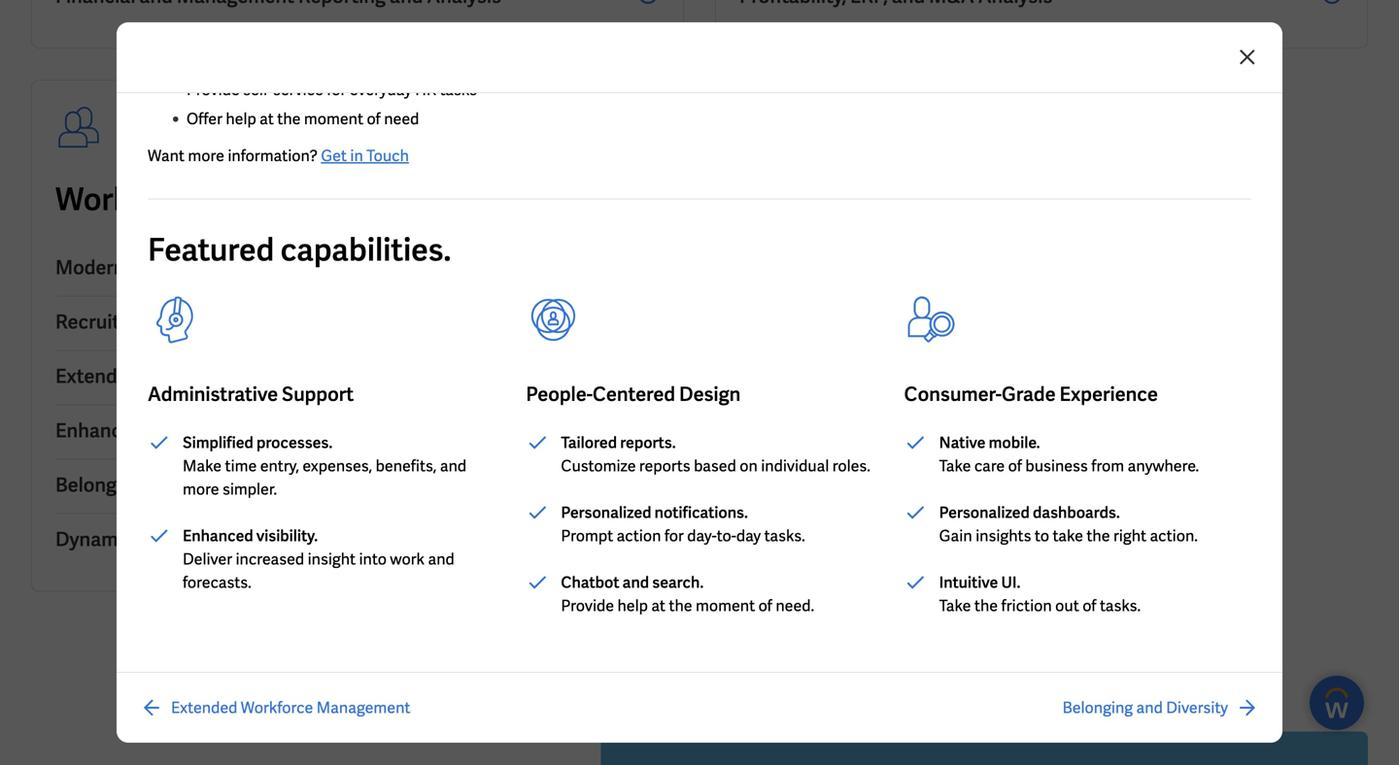 Task type: vqa. For each thing, say whether or not it's contained in the screenshot.


Task type: locate. For each thing, give the bounding box(es) containing it.
1 vertical spatial belonging
[[1063, 698, 1133, 719]]

0 vertical spatial tasks.
[[764, 526, 805, 547]]

enhanced inside "enhanced visibility. deliver increased insight into work and forecasts."
[[183, 526, 253, 547]]

provide inside chatbot and search. provide help at the moment of need.
[[561, 596, 614, 617]]

want more information? get in touch
[[148, 146, 409, 166]]

featured capabilities. dialog
[[0, 0, 1399, 766]]

1 horizontal spatial extended
[[171, 698, 237, 719]]

1 vertical spatial more
[[183, 480, 219, 500]]

1 vertical spatial extended
[[171, 698, 237, 719]]

0 vertical spatial moment
[[304, 109, 363, 129]]

1 vertical spatial take
[[939, 596, 971, 617]]

0 vertical spatial belonging
[[55, 473, 144, 498]]

1 horizontal spatial diversity
[[1166, 698, 1228, 719]]

of left need
[[367, 109, 381, 129]]

for left day-
[[664, 526, 684, 547]]

featured
[[148, 230, 274, 270]]

touch
[[367, 146, 409, 166]]

the
[[277, 109, 301, 129], [256, 179, 303, 220], [1087, 526, 1110, 547], [669, 596, 692, 617], [975, 596, 998, 617]]

1 horizontal spatial tasks.
[[1100, 596, 1141, 617]]

experience inside button
[[238, 418, 336, 444]]

of left need.
[[759, 596, 772, 617]]

experience up from
[[1060, 382, 1158, 407]]

management
[[240, 364, 357, 389], [317, 698, 410, 719]]

0 horizontal spatial belonging
[[55, 473, 144, 498]]

0 vertical spatial more
[[188, 146, 224, 166]]

1 take from the top
[[939, 456, 971, 477]]

1 vertical spatial belonging and diversity button
[[1063, 697, 1259, 720]]

people-
[[526, 382, 593, 407]]

0 vertical spatial extended
[[55, 364, 139, 389]]

and inside "enhanced visibility. deliver increased insight into work and forecasts."
[[428, 550, 455, 570]]

design
[[679, 382, 741, 407]]

help down chatbot
[[618, 596, 648, 617]]

1 vertical spatial extended workforce management button
[[140, 697, 410, 720]]

0 horizontal spatial enhanced
[[55, 418, 144, 444]]

provide
[[187, 80, 240, 100], [561, 596, 614, 617]]

self-
[[243, 80, 273, 100]]

enhanced inside button
[[55, 418, 144, 444]]

workforce
[[55, 179, 203, 220], [143, 364, 236, 389], [241, 698, 313, 719]]

personalized up prompt
[[561, 503, 652, 523]]

moment inside chatbot and search. provide help at the moment of need.
[[696, 596, 755, 617]]

at inside chatbot and search. provide help at the moment of need.
[[651, 596, 666, 617]]

take inside 'native mobile. take care of business from anywhere.'
[[939, 456, 971, 477]]

0 vertical spatial enhanced
[[55, 418, 144, 444]]

tasks. inside intuitive ui. take the friction out of tasks.
[[1100, 596, 1141, 617]]

the down search. at the bottom of the page
[[669, 596, 692, 617]]

take for native mobile. take care of business from anywhere.
[[939, 456, 971, 477]]

for inside provide self-service for everyday hr tasks offer help at the moment of need
[[327, 80, 346, 100]]

0 horizontal spatial at
[[260, 109, 274, 129]]

help down self-
[[226, 109, 256, 129]]

1 horizontal spatial hr
[[415, 80, 436, 100]]

0 horizontal spatial moment
[[304, 109, 363, 129]]

2 vertical spatial workforce
[[241, 698, 313, 719]]

the inside provide self-service for everyday hr tasks offer help at the moment of need
[[277, 109, 301, 129]]

recruit
[[55, 309, 120, 335]]

dynamic
[[55, 527, 133, 552]]

0 vertical spatial belonging and diversity
[[55, 473, 264, 498]]

0 vertical spatial help
[[226, 109, 256, 129]]

take
[[939, 456, 971, 477], [939, 596, 971, 617]]

1 vertical spatial provide
[[561, 596, 614, 617]]

provide down chatbot
[[561, 596, 614, 617]]

increased
[[236, 550, 304, 570]]

belonging and diversity button
[[55, 460, 660, 515], [1063, 697, 1259, 720]]

to
[[1035, 526, 1050, 547]]

1 horizontal spatial experience
[[1060, 382, 1158, 407]]

1 horizontal spatial moment
[[696, 596, 755, 617]]

centered
[[593, 382, 675, 407]]

the down service in the left of the page
[[277, 109, 301, 129]]

benefits,
[[376, 456, 437, 477]]

diversity inside featured capabilities. 'dialog'
[[1166, 698, 1228, 719]]

0 vertical spatial take
[[939, 456, 971, 477]]

1 horizontal spatial enhanced
[[183, 526, 253, 547]]

take inside intuitive ui. take the friction out of tasks.
[[939, 596, 971, 617]]

for right service in the left of the page
[[327, 80, 346, 100]]

take down native
[[939, 456, 971, 477]]

dynamic skills curation button
[[55, 515, 660, 568]]

0 horizontal spatial provide
[[187, 80, 240, 100]]

dynamic skills curation
[[55, 527, 265, 552]]

personalized inside "personalized dashboards. gain insights to take the right action."
[[939, 503, 1030, 523]]

0 vertical spatial provide
[[187, 80, 240, 100]]

administrative support
[[148, 382, 354, 407]]

and inside simplified processes. make time entry, expenses, benefits, and more simpler.
[[440, 456, 467, 477]]

gain
[[939, 526, 972, 547]]

1 vertical spatial moment
[[696, 596, 755, 617]]

service
[[195, 255, 261, 280]]

moment up get
[[304, 109, 363, 129]]

hr inside button
[[165, 255, 191, 280]]

belonging
[[55, 473, 144, 498], [1063, 698, 1133, 719]]

hr
[[415, 80, 436, 100], [165, 255, 191, 280]]

1 horizontal spatial at
[[651, 596, 666, 617]]

belonging and diversity
[[55, 473, 264, 498], [1063, 698, 1228, 719]]

experience inside featured capabilities. 'dialog'
[[1060, 382, 1158, 407]]

1 horizontal spatial for
[[327, 80, 346, 100]]

extended
[[55, 364, 139, 389], [171, 698, 237, 719]]

2 take from the top
[[939, 596, 971, 617]]

hr left service
[[165, 255, 191, 280]]

0 horizontal spatial belonging and diversity
[[55, 473, 264, 498]]

more down make
[[183, 480, 219, 500]]

belonging and diversity button inside featured capabilities. 'dialog'
[[1063, 697, 1259, 720]]

of right out
[[1083, 596, 1097, 617]]

of down touch
[[408, 179, 437, 220]]

tasks. right day
[[764, 526, 805, 547]]

help
[[226, 109, 256, 129], [618, 596, 648, 617]]

2 vertical spatial for
[[664, 526, 684, 547]]

of inside 'native mobile. take care of business from anywhere.'
[[1008, 456, 1022, 477]]

extended inside featured capabilities. 'dialog'
[[171, 698, 237, 719]]

1 horizontal spatial personalized
[[939, 503, 1030, 523]]

0 vertical spatial management
[[240, 364, 357, 389]]

1 horizontal spatial provide
[[561, 596, 614, 617]]

the down intuitive at the right bottom
[[975, 596, 998, 617]]

expenses,
[[303, 456, 372, 477]]

enhanced visibility. deliver increased insight into work and forecasts.
[[183, 526, 455, 593]]

1 personalized from the left
[[561, 503, 652, 523]]

featured capabilities.
[[148, 230, 451, 270]]

1 horizontal spatial belonging and diversity
[[1063, 698, 1228, 719]]

enhanced left employee
[[55, 418, 144, 444]]

action.
[[1150, 526, 1198, 547]]

belonging and diversity inside featured capabilities. 'dialog'
[[1063, 698, 1228, 719]]

for up featured
[[210, 179, 250, 220]]

0 horizontal spatial diversity
[[185, 473, 264, 498]]

hr left tasks
[[415, 80, 436, 100]]

the right take
[[1087, 526, 1110, 547]]

of
[[367, 109, 381, 129], [408, 179, 437, 220], [1008, 456, 1022, 477], [759, 596, 772, 617], [1083, 596, 1097, 617]]

1 vertical spatial belonging and diversity
[[1063, 698, 1228, 719]]

1 vertical spatial for
[[210, 179, 250, 220]]

at down self-
[[260, 109, 274, 129]]

the down want more information? get in touch
[[256, 179, 303, 220]]

1 vertical spatial management
[[317, 698, 410, 719]]

1 vertical spatial diversity
[[1166, 698, 1228, 719]]

0 horizontal spatial personalized
[[561, 503, 652, 523]]

0 vertical spatial at
[[260, 109, 274, 129]]

personalized up the insights
[[939, 503, 1030, 523]]

forecasts.
[[183, 573, 251, 593]]

0 vertical spatial belonging and diversity button
[[55, 460, 660, 515]]

enhanced up deliver
[[183, 526, 253, 547]]

personalized for centered
[[561, 503, 652, 523]]

extended workforce management button
[[55, 351, 660, 406], [140, 697, 410, 720]]

moment down search. at the bottom of the page
[[696, 596, 755, 617]]

more down offer
[[188, 146, 224, 166]]

2 personalized from the left
[[939, 503, 1030, 523]]

and inside chatbot and search. provide help at the moment of need.
[[623, 573, 649, 593]]

based
[[694, 456, 736, 477]]

tasks. right out
[[1100, 596, 1141, 617]]

tasks.
[[764, 526, 805, 547], [1100, 596, 1141, 617]]

0 horizontal spatial hr
[[165, 255, 191, 280]]

diversity for belonging and diversity button in featured capabilities. 'dialog'
[[1166, 698, 1228, 719]]

moment
[[304, 109, 363, 129], [696, 596, 755, 617]]

reports.
[[620, 433, 676, 453]]

personalized inside personalized notifications. prompt action for day-to-day tasks.
[[561, 503, 652, 523]]

diversity
[[185, 473, 264, 498], [1166, 698, 1228, 719]]

at down search. at the bottom of the page
[[651, 596, 666, 617]]

1 vertical spatial extended workforce management
[[171, 698, 410, 719]]

get
[[321, 146, 347, 166]]

of inside provide self-service for everyday hr tasks offer help at the moment of need
[[367, 109, 381, 129]]

experience up entry,
[[238, 418, 336, 444]]

in
[[350, 146, 363, 166]]

0 horizontal spatial tasks.
[[764, 526, 805, 547]]

tasks
[[440, 80, 477, 100]]

0 vertical spatial diversity
[[185, 473, 264, 498]]

1 vertical spatial hr
[[165, 255, 191, 280]]

visibility.
[[256, 526, 318, 547]]

of down mobile.
[[1008, 456, 1022, 477]]

1 vertical spatial tasks.
[[1100, 596, 1141, 617]]

entry,
[[260, 456, 299, 477]]

administrative
[[148, 382, 278, 407]]

1 vertical spatial experience
[[238, 418, 336, 444]]

processes.
[[257, 433, 333, 453]]

enhanced employee experience button
[[55, 406, 660, 460]]

need
[[384, 109, 419, 129]]

0 vertical spatial experience
[[1060, 382, 1158, 407]]

personalized dashboards. gain insights to take the right action.
[[939, 503, 1198, 547]]

employee
[[148, 418, 234, 444]]

0 vertical spatial for
[[327, 80, 346, 100]]

0 horizontal spatial experience
[[238, 418, 336, 444]]

experience
[[1060, 382, 1158, 407], [238, 418, 336, 444]]

need.
[[776, 596, 814, 617]]

enhanced
[[55, 418, 144, 444], [183, 526, 253, 547]]

idc infobrief for tech image
[[601, 732, 1368, 766]]

management inside featured capabilities. 'dialog'
[[317, 698, 410, 719]]

1 vertical spatial enhanced
[[183, 526, 253, 547]]

2 horizontal spatial for
[[664, 526, 684, 547]]

simplified
[[183, 433, 253, 453]]

1 vertical spatial help
[[618, 596, 648, 617]]

into
[[359, 550, 387, 570]]

onboard
[[161, 309, 239, 335]]

1 horizontal spatial help
[[618, 596, 648, 617]]

notifications.
[[655, 503, 748, 523]]

1 vertical spatial at
[[651, 596, 666, 617]]

provide up offer
[[187, 80, 240, 100]]

work
[[390, 550, 425, 570]]

1 horizontal spatial belonging and diversity button
[[1063, 697, 1259, 720]]

0 horizontal spatial help
[[226, 109, 256, 129]]

for
[[327, 80, 346, 100], [210, 179, 250, 220], [664, 526, 684, 547]]

0 vertical spatial hr
[[415, 80, 436, 100]]

take down intuitive at the right bottom
[[939, 596, 971, 617]]

action
[[617, 526, 661, 547]]

simplified processes. make time entry, expenses, benefits, and more simpler.
[[183, 433, 467, 500]]

1 horizontal spatial belonging
[[1063, 698, 1133, 719]]



Task type: describe. For each thing, give the bounding box(es) containing it.
recruit and onboard
[[55, 309, 239, 335]]

moment inside provide self-service for everyday hr tasks offer help at the moment of need
[[304, 109, 363, 129]]

workforce inside featured capabilities. 'dialog'
[[241, 698, 313, 719]]

the inside chatbot and search. provide help at the moment of need.
[[669, 596, 692, 617]]

service
[[273, 80, 323, 100]]

simpler.
[[222, 480, 277, 500]]

skills
[[137, 527, 184, 552]]

experience for enhanced employee experience
[[238, 418, 336, 444]]

offer
[[187, 109, 222, 129]]

enhanced for enhanced visibility. deliver increased insight into work and forecasts.
[[183, 526, 253, 547]]

tasks. inside personalized notifications. prompt action for day-to-day tasks.
[[764, 526, 805, 547]]

the inside intuitive ui. take the friction out of tasks.
[[975, 596, 998, 617]]

hr inside provide self-service for everyday hr tasks offer help at the moment of need
[[415, 80, 436, 100]]

day
[[736, 526, 761, 547]]

insight
[[308, 550, 356, 570]]

belonging and diversity for belonging and diversity button in featured capabilities. 'dialog'
[[1063, 698, 1228, 719]]

tailored
[[561, 433, 617, 453]]

prompt
[[561, 526, 613, 547]]

people-centered design
[[526, 382, 741, 407]]

want
[[148, 146, 185, 166]]

search.
[[652, 573, 704, 593]]

for inside personalized notifications. prompt action for day-to-day tasks.
[[664, 526, 684, 547]]

roles.
[[833, 456, 871, 477]]

right
[[1114, 526, 1147, 547]]

make
[[183, 456, 222, 477]]

time
[[225, 456, 257, 477]]

extended workforce management inside featured capabilities. 'dialog'
[[171, 698, 410, 719]]

0 vertical spatial extended workforce management
[[55, 364, 357, 389]]

of inside intuitive ui. take the friction out of tasks.
[[1083, 596, 1097, 617]]

diversity for the leftmost belonging and diversity button
[[185, 473, 264, 498]]

consumer-
[[904, 382, 1002, 407]]

future
[[309, 179, 402, 220]]

modernized hr service delivery button
[[55, 242, 660, 297]]

help inside provide self-service for everyday hr tasks offer help at the moment of need
[[226, 109, 256, 129]]

reports
[[639, 456, 691, 477]]

intuitive ui. take the friction out of tasks.
[[939, 573, 1141, 617]]

1 vertical spatial workforce
[[143, 364, 236, 389]]

day-
[[687, 526, 717, 547]]

provide inside provide self-service for everyday hr tasks offer help at the moment of need
[[187, 80, 240, 100]]

consumer-grade experience
[[904, 382, 1158, 407]]

to-
[[717, 526, 736, 547]]

help inside chatbot and search. provide help at the moment of need.
[[618, 596, 648, 617]]

dashboards.
[[1033, 503, 1120, 523]]

the inside "personalized dashboards. gain insights to take the right action."
[[1087, 526, 1110, 547]]

technology
[[443, 179, 605, 220]]

friction
[[1001, 596, 1052, 617]]

information?
[[228, 146, 318, 166]]

individual
[[761, 456, 829, 477]]

anywhere.
[[1128, 456, 1199, 477]]

more inside simplified processes. make time entry, expenses, benefits, and more simpler.
[[183, 480, 219, 500]]

native mobile. take care of business from anywhere.
[[939, 433, 1199, 477]]

grade
[[1002, 382, 1056, 407]]

experience for consumer-grade experience
[[1060, 382, 1158, 407]]

everyday
[[350, 80, 412, 100]]

native
[[939, 433, 986, 453]]

intuitive
[[939, 573, 998, 593]]

get in touch link
[[321, 146, 409, 166]]

capabilities.
[[280, 230, 451, 270]]

support
[[282, 382, 354, 407]]

ui.
[[1001, 573, 1021, 593]]

take for intuitive ui. take the friction out of tasks.
[[939, 596, 971, 617]]

belonging and diversity for the leftmost belonging and diversity button
[[55, 473, 264, 498]]

of inside chatbot and search. provide help at the moment of need.
[[759, 596, 772, 617]]

recruit and onboard button
[[55, 297, 660, 351]]

chatbot and search. provide help at the moment of need.
[[561, 573, 814, 617]]

take
[[1053, 526, 1083, 547]]

personalized for grade
[[939, 503, 1030, 523]]

belonging inside featured capabilities. 'dialog'
[[1063, 698, 1133, 719]]

business
[[1026, 456, 1088, 477]]

modernized
[[55, 255, 161, 280]]

at inside provide self-service for everyday hr tasks offer help at the moment of need
[[260, 109, 274, 129]]

workforce for the future of technology
[[55, 179, 605, 220]]

on
[[740, 456, 758, 477]]

0 vertical spatial workforce
[[55, 179, 203, 220]]

and inside button
[[124, 309, 157, 335]]

0 vertical spatial extended workforce management button
[[55, 351, 660, 406]]

deliver
[[183, 550, 232, 570]]

enhanced employee experience
[[55, 418, 336, 444]]

0 horizontal spatial for
[[210, 179, 250, 220]]

delivery
[[265, 255, 337, 280]]

tailored reports. customize reports based on individual roles.
[[561, 433, 871, 477]]

modernized hr service delivery
[[55, 255, 337, 280]]

out
[[1055, 596, 1079, 617]]

care
[[975, 456, 1005, 477]]

customize
[[561, 456, 636, 477]]

chatbot
[[561, 573, 619, 593]]

0 horizontal spatial belonging and diversity button
[[55, 460, 660, 515]]

curation
[[188, 527, 265, 552]]

from
[[1091, 456, 1124, 477]]

enhanced for enhanced employee experience
[[55, 418, 144, 444]]

insights
[[976, 526, 1031, 547]]

mobile.
[[989, 433, 1040, 453]]

0 horizontal spatial extended
[[55, 364, 139, 389]]

personalized notifications. prompt action for day-to-day tasks.
[[561, 503, 805, 547]]

provide self-service for everyday hr tasks offer help at the moment of need
[[187, 80, 477, 129]]



